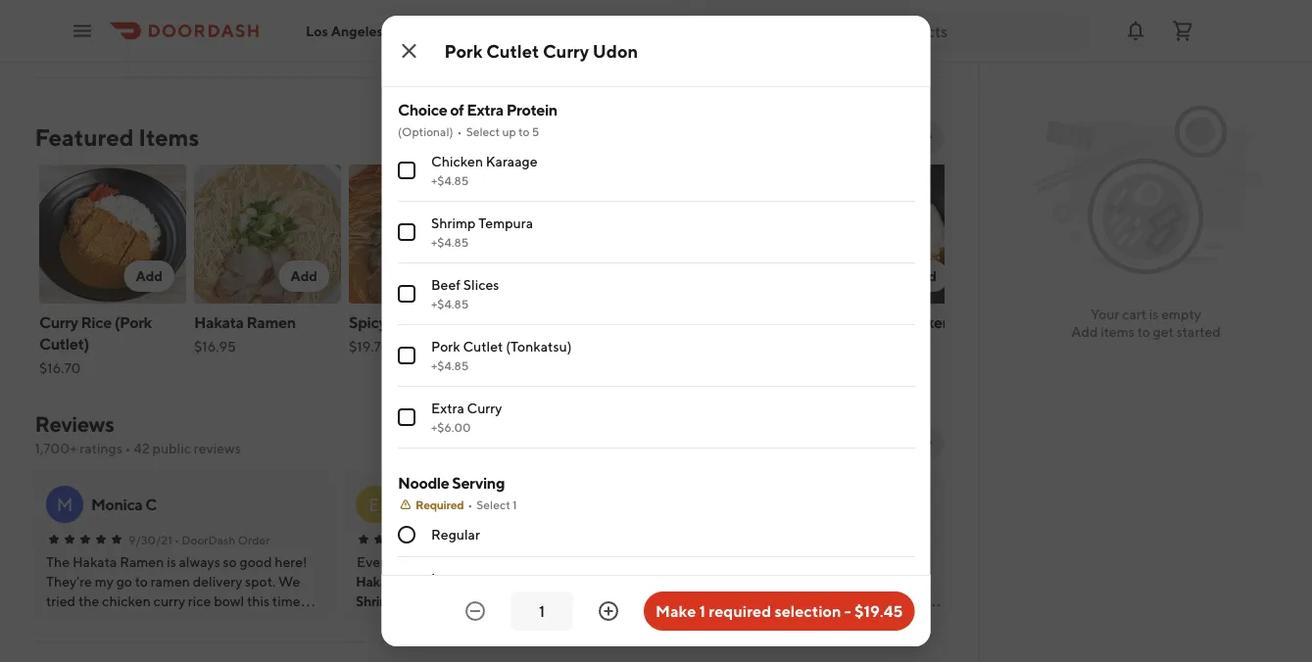 Task type: locate. For each thing, give the bounding box(es) containing it.
+$4.85 inside pork cutlet (tonkatsu) +$4.85
[[431, 359, 468, 373]]

shrimp left tempura
[[431, 215, 475, 231]]

Current quantity is 1 number field
[[523, 601, 562, 623]]

3 add button from the left
[[433, 261, 484, 292]]

1 order from the left
[[238, 533, 271, 547]]

0 vertical spatial shrimp
[[431, 215, 475, 231]]

reviews 1,700+ ratings • 42 public reviews
[[35, 412, 241, 457]]

extra inside extra curry +$6.00
[[431, 400, 464, 417]]

to
[[518, 125, 529, 138], [1138, 324, 1151, 340]]

• doordash order
[[175, 533, 271, 547], [481, 533, 576, 547]]

curry rice (pork cutlet) $16.70
[[39, 313, 151, 376]]

angeles
[[331, 23, 383, 39]]

noodle serving
[[398, 474, 504, 493]]

1 horizontal spatial 1
[[700, 602, 706, 621]]

cutlet for pork cutlet curry udon button
[[538, 313, 583, 332]]

order for e
[[544, 533, 576, 547]]

0 vertical spatial udon
[[593, 40, 639, 61]]

hakata ramen image
[[194, 165, 341, 304]]

pork inside the hakata ramen shrimp and pork wonton
[[427, 594, 456, 610]]

• right the 9/30/21
[[175, 533, 180, 547]]

add button
[[123, 261, 174, 292], [278, 261, 329, 292], [433, 261, 484, 292], [898, 261, 948, 292]]

(pork
[[114, 313, 151, 332]]

+$4.85 inside chicken karaage +$4.85
[[431, 174, 468, 187]]

open menu image
[[71, 19, 94, 43]]

0 horizontal spatial to
[[518, 125, 529, 138]]

1 vertical spatial cutlet
[[538, 313, 583, 332]]

• right 9/11/23
[[481, 533, 486, 547]]

+$4.85 up beef
[[431, 235, 468, 249]]

1 vertical spatial extra
[[431, 400, 464, 417]]

2 add button from the left
[[278, 261, 329, 292]]

2 • doordash order from the left
[[481, 533, 576, 547]]

1 vertical spatial select
[[476, 498, 510, 512]]

cutlet)
[[39, 335, 89, 353]]

curry up '+$6.00'
[[467, 400, 502, 417]]

ramen for satsuma ramen
[[721, 313, 770, 332]]

3 +$4.85 from the top
[[431, 297, 468, 311]]

+$4.85 down spicy hakata ramen $19.70
[[431, 359, 468, 373]]

add down your
[[1072, 324, 1099, 340]]

extra curry +$6.00
[[431, 400, 502, 434]]

pork up (tonkatsu)
[[503, 313, 536, 332]]

ramen inside the hakata ramen shrimp and pork wonton
[[402, 574, 445, 590]]

1 doordash from the left
[[182, 533, 236, 547]]

pork cutlet curry udon inside button
[[503, 313, 624, 353]]

extra right of
[[466, 100, 503, 119]]

spicy hakata ramen $19.70
[[349, 313, 491, 355]]

0 horizontal spatial extra
[[431, 400, 464, 417]]

curry inside curry rice (pork cutlet) $16.70
[[39, 313, 78, 332]]

• doordash order right the 9/30/21
[[175, 533, 271, 547]]

1 vertical spatial pork cutlet curry udon
[[503, 313, 624, 353]]

+$4.85 down beef
[[431, 297, 468, 311]]

select inside choice of extra protein (optional) • select up to 5
[[466, 125, 500, 138]]

1 horizontal spatial order
[[544, 533, 576, 547]]

add
[[135, 268, 162, 284], [290, 268, 317, 284], [445, 268, 472, 284], [910, 268, 937, 284], [1072, 324, 1099, 340], [766, 435, 793, 451]]

1 horizontal spatial doordash
[[488, 533, 542, 547]]

your cart is empty add items to get started
[[1072, 306, 1221, 340]]

1 horizontal spatial to
[[1138, 324, 1151, 340]]

ramen
[[246, 313, 295, 332], [441, 313, 491, 332], [721, 313, 770, 332], [402, 574, 445, 590]]

rice
[[80, 313, 111, 332], [855, 313, 886, 332]]

42
[[134, 441, 150, 457]]

pork cutlet curry udon inside dialog
[[445, 40, 639, 61]]

0 horizontal spatial order
[[238, 533, 271, 547]]

0 horizontal spatial doordash
[[182, 533, 236, 547]]

1 vertical spatial udon
[[503, 335, 542, 353]]

hakata inside spicy hakata ramen $19.70
[[389, 313, 438, 332]]

ramen right satsuma
[[721, 313, 770, 332]]

cutlet left (tonkatsu)
[[463, 339, 503, 355]]

(tonkatsu)
[[506, 339, 571, 355]]

shrimp
[[431, 215, 475, 231], [356, 594, 400, 610]]

curry left satsuma
[[586, 313, 624, 332]]

select
[[466, 125, 500, 138], [476, 498, 510, 512]]

2 rice from the left
[[855, 313, 886, 332]]

ramen up the shrimp and pork wonton button
[[402, 574, 445, 590]]

next image
[[921, 435, 937, 451]]

curry up karaage)
[[813, 313, 852, 332]]

0 vertical spatial cutlet
[[486, 40, 540, 61]]

wonton
[[458, 594, 508, 610]]

1 vertical spatial 1
[[700, 602, 706, 621]]

1 add button from the left
[[123, 261, 174, 292]]

1 horizontal spatial extra
[[466, 100, 503, 119]]

hakata inside the hakata ramen shrimp and pork wonton
[[356, 574, 400, 590]]

add review button
[[754, 427, 854, 459]]

cutlet up the protein
[[486, 40, 540, 61]]

to left "5"
[[518, 125, 529, 138]]

+$4.85
[[431, 174, 468, 187], [431, 235, 468, 249], [431, 297, 468, 311], [431, 359, 468, 373]]

pork cutlet curry udon
[[445, 40, 639, 61], [503, 313, 624, 353]]

2 order from the left
[[544, 533, 576, 547]]

1 horizontal spatial shrimp
[[431, 215, 475, 231]]

curry
[[543, 40, 589, 61], [39, 313, 78, 332], [586, 313, 624, 332], [813, 313, 852, 332], [467, 400, 502, 417]]

•
[[457, 125, 462, 138], [125, 441, 131, 457], [467, 498, 472, 512], [175, 533, 180, 547], [481, 533, 486, 547]]

add button up the (pork at left
[[123, 261, 174, 292]]

+$4.85 down chicken
[[431, 174, 468, 187]]

+$4.85 inside shrimp tempura +$4.85
[[431, 235, 468, 249]]

2 doordash from the left
[[488, 533, 542, 547]]

ramen down hakata ramen image on the top of the page
[[246, 313, 295, 332]]

udon inside pork cutlet curry udon
[[503, 335, 542, 353]]

add left review
[[766, 435, 793, 451]]

satsuma
[[658, 313, 718, 332]]

add button up "hakata ramen $16.95"
[[278, 261, 329, 292]]

hakata right spicy
[[389, 313, 438, 332]]

pork cutlet curry udon image
[[503, 165, 650, 304]]

get
[[1153, 324, 1174, 340]]

pork cutlet curry udon dialog
[[382, 0, 931, 663]]

doordash down • select 1
[[488, 533, 542, 547]]

featured items heading
[[35, 122, 199, 153]]

add up "hakata ramen $16.95"
[[290, 268, 317, 284]]

2 +$4.85 from the top
[[431, 235, 468, 249]]

0 horizontal spatial shrimp
[[356, 594, 400, 610]]

cutlet
[[486, 40, 540, 61], [538, 313, 583, 332], [463, 339, 503, 355]]

extra
[[466, 100, 503, 119], [431, 400, 464, 417]]

reviews link
[[35, 412, 114, 437]]

spicy hakata ramen image
[[349, 165, 496, 304]]

is
[[1150, 306, 1159, 323]]

pork cutlet curry udon for pork cutlet curry udon button
[[503, 313, 624, 353]]

rice up karaage)
[[855, 313, 886, 332]]

items
[[138, 123, 199, 151]]

curry inside curry rice (chicken karaage)
[[813, 313, 852, 332]]

ramen for hakata ramen $16.95
[[246, 313, 295, 332]]

1 horizontal spatial • doordash order
[[481, 533, 576, 547]]

doordash for e
[[488, 533, 542, 547]]

None checkbox
[[398, 224, 415, 241], [398, 347, 415, 365], [398, 224, 415, 241], [398, 347, 415, 365]]

pork down large
[[427, 594, 456, 610]]

hakata up "$16.95"
[[194, 313, 243, 332]]

next button of carousel image
[[921, 129, 937, 145]]

1 horizontal spatial udon
[[593, 40, 639, 61]]

9/30/21
[[129, 533, 173, 547]]

0 items, open order cart image
[[1171, 19, 1195, 43]]

1 • doordash order from the left
[[175, 533, 271, 547]]

extra up '+$6.00'
[[431, 400, 464, 417]]

karaage
[[486, 153, 537, 170]]

1 +$4.85 from the top
[[431, 174, 468, 187]]

2 vertical spatial cutlet
[[463, 339, 503, 355]]

rice left the (pork at left
[[80, 313, 111, 332]]

choice
[[398, 100, 447, 119]]

0 vertical spatial select
[[466, 125, 500, 138]]

Regular radio
[[398, 526, 415, 544]]

shrimp down hakata ramen button
[[356, 594, 400, 610]]

1 rice from the left
[[80, 313, 111, 332]]

• inside noodle serving group
[[467, 498, 472, 512]]

udon inside dialog
[[593, 40, 639, 61]]

+$4.85 for shrimp
[[431, 235, 468, 249]]

protein
[[506, 100, 557, 119]]

None checkbox
[[398, 162, 415, 179], [398, 285, 415, 303], [398, 409, 415, 426], [398, 162, 415, 179], [398, 285, 415, 303], [398, 409, 415, 426]]

select down serving
[[476, 498, 510, 512]]

add button for ramen
[[278, 261, 329, 292]]

rice inside curry rice (chicken karaage)
[[855, 313, 886, 332]]

rice for cutlet)
[[80, 313, 111, 332]]

p
[[439, 496, 450, 514]]

add down shrimp tempura +$4.85
[[445, 268, 472, 284]]

decrease quantity by 1 image
[[464, 600, 487, 623]]

add button up (chicken
[[898, 261, 948, 292]]

featured
[[35, 123, 134, 151]]

order
[[238, 533, 271, 547], [544, 533, 576, 547]]

reviews
[[194, 441, 241, 457]]

c
[[146, 496, 157, 514]]

0 horizontal spatial • doordash order
[[175, 533, 271, 547]]

curry up 'cutlet)' at left bottom
[[39, 313, 78, 332]]

add up (chicken
[[910, 268, 937, 284]]

ramen inside button
[[721, 313, 770, 332]]

hakata for hakata ramen $16.95
[[194, 313, 243, 332]]

0 vertical spatial pork cutlet curry udon
[[445, 40, 639, 61]]

• left 42
[[125, 441, 131, 457]]

+$4.85 inside beef slices +$4.85
[[431, 297, 468, 311]]

4 +$4.85 from the top
[[431, 359, 468, 373]]

• doordash order for e
[[481, 533, 576, 547]]

rice inside curry rice (pork cutlet) $16.70
[[80, 313, 111, 332]]

select left up
[[466, 125, 500, 138]]

order for m
[[238, 533, 271, 547]]

0 horizontal spatial rice
[[80, 313, 111, 332]]

cutlet up (tonkatsu)
[[538, 313, 583, 332]]

udon
[[593, 40, 639, 61], [503, 335, 542, 353]]

0 vertical spatial extra
[[466, 100, 503, 119]]

• down of
[[457, 125, 462, 138]]

to left the get
[[1138, 324, 1151, 340]]

shrimp inside shrimp tempura +$4.85
[[431, 215, 475, 231]]

0 vertical spatial 1
[[512, 498, 517, 512]]

ramen inside "hakata ramen $16.95"
[[246, 313, 295, 332]]

• select 1
[[467, 498, 517, 512]]

hakata
[[194, 313, 243, 332], [389, 313, 438, 332], [356, 574, 400, 590]]

shrimp inside the hakata ramen shrimp and pork wonton
[[356, 594, 400, 610]]

1 horizontal spatial rice
[[855, 313, 886, 332]]

curry inside extra curry +$6.00
[[467, 400, 502, 417]]

hakata down "regular" radio
[[356, 574, 400, 590]]

featured items
[[35, 123, 199, 151]]

add button down shrimp tempura +$4.85
[[433, 261, 484, 292]]

los
[[306, 23, 328, 39]]

hakata ramen shrimp and pork wonton
[[356, 574, 508, 610]]

cutlet inside pork cutlet curry udon
[[538, 313, 583, 332]]

satsuma ramen
[[658, 313, 770, 332]]

pork down beef slices +$4.85
[[431, 339, 460, 355]]

curry rice (chicken karaage)
[[813, 313, 951, 353]]

hakata inside "hakata ramen $16.95"
[[194, 313, 243, 332]]

add for hakata ramen
[[290, 268, 317, 284]]

• doordash order down • select 1
[[481, 533, 576, 547]]

add for curry rice (chicken karaage)
[[910, 268, 937, 284]]

up
[[502, 125, 516, 138]]

doordash right the 9/30/21
[[182, 533, 236, 547]]

• down serving
[[467, 498, 472, 512]]

0 vertical spatial to
[[518, 125, 529, 138]]

0 horizontal spatial udon
[[503, 335, 542, 353]]

1
[[512, 498, 517, 512], [700, 602, 706, 621]]

0 horizontal spatial 1
[[512, 498, 517, 512]]

add up the (pork at left
[[135, 268, 162, 284]]

ramen down beef slices +$4.85
[[441, 313, 491, 332]]

slices
[[463, 277, 499, 293]]

your
[[1091, 306, 1120, 323]]

1 vertical spatial shrimp
[[356, 594, 400, 610]]

1 vertical spatial to
[[1138, 324, 1151, 340]]



Task type: describe. For each thing, give the bounding box(es) containing it.
+$4.85 for chicken
[[431, 174, 468, 187]]

erika p
[[401, 496, 450, 514]]

9/11/23
[[439, 533, 479, 547]]

to inside your cart is empty add items to get started
[[1138, 324, 1151, 340]]

cutlet inside pork cutlet (tonkatsu) +$4.85
[[463, 339, 503, 355]]

los angeles button
[[306, 23, 399, 39]]

beef
[[431, 277, 460, 293]]

• inside reviews 1,700+ ratings • 42 public reviews
[[125, 441, 131, 457]]

pork cutlet curry udon for 'pork cutlet curry udon' dialog
[[445, 40, 639, 61]]

curry rice (chicken karaage) image
[[813, 165, 960, 304]]

add for spicy hakata ramen
[[445, 268, 472, 284]]

serving
[[452, 474, 504, 493]]

of
[[450, 100, 464, 119]]

hakata ramen button
[[356, 573, 445, 592]]

4 add button from the left
[[898, 261, 948, 292]]

tempura
[[478, 215, 533, 231]]

curry inside pork cutlet curry udon
[[586, 313, 624, 332]]

pork right close pork cutlet curry udon image
[[445, 40, 483, 61]]

regular
[[431, 527, 480, 543]]

(optional)
[[398, 125, 453, 138]]

selection
[[775, 602, 842, 621]]

pork cutlet curry udon button
[[499, 161, 654, 390]]

make 1 required selection - $19.45
[[656, 602, 903, 621]]

add inside add review button
[[766, 435, 793, 451]]

doordash for m
[[182, 533, 236, 547]]

1 inside button
[[700, 602, 706, 621]]

• doordash order for m
[[175, 533, 271, 547]]

ratings
[[80, 441, 122, 457]]

required
[[415, 498, 463, 512]]

1,700+
[[35, 441, 77, 457]]

$16.95
[[194, 339, 236, 355]]

beef slices +$4.85
[[431, 277, 499, 311]]

ramen for hakata ramen shrimp and pork wonton
[[402, 574, 445, 590]]

satsuma ramen image
[[658, 165, 805, 304]]

$19.45
[[855, 602, 903, 621]]

curry up the protein
[[543, 40, 589, 61]]

curry rice (pork cutlet) image
[[39, 165, 186, 304]]

karaage)
[[813, 335, 876, 353]]

noodle serving group
[[398, 473, 915, 663]]

los angeles
[[306, 23, 383, 39]]

• inside choice of extra protein (optional) • select up to 5
[[457, 125, 462, 138]]

hakata for hakata ramen shrimp and pork wonton
[[356, 574, 400, 590]]

satsuma ramen button
[[654, 161, 809, 369]]

monica c
[[92, 496, 157, 514]]

cart
[[1123, 306, 1147, 323]]

hakata ramen $16.95
[[194, 313, 295, 355]]

make
[[656, 602, 696, 621]]

add inside your cart is empty add items to get started
[[1072, 324, 1099, 340]]

cutlet for 'pork cutlet curry udon' dialog
[[486, 40, 540, 61]]

pork inside pork cutlet curry udon
[[503, 313, 536, 332]]

-
[[845, 602, 852, 621]]

+$6.00
[[431, 421, 471, 434]]

extra inside choice of extra protein (optional) • select up to 5
[[466, 100, 503, 119]]

pork inside pork cutlet (tonkatsu) +$4.85
[[431, 339, 460, 355]]

pork cutlet (tonkatsu) +$4.85
[[431, 339, 571, 373]]

add review
[[766, 435, 843, 451]]

erika
[[401, 496, 437, 514]]

notification bell image
[[1124, 19, 1148, 43]]

make 1 required selection - $19.45 button
[[644, 592, 915, 631]]

shrimp tempura +$4.85
[[431, 215, 533, 249]]

1 inside noodle serving group
[[512, 498, 517, 512]]

reviews
[[35, 412, 114, 437]]

required
[[709, 602, 772, 621]]

monica
[[92, 496, 143, 514]]

udon for 'pork cutlet curry udon' dialog
[[593, 40, 639, 61]]

udon for pork cutlet curry udon button
[[503, 335, 542, 353]]

to inside choice of extra protein (optional) • select up to 5
[[518, 125, 529, 138]]

5
[[532, 125, 539, 138]]

empty
[[1162, 306, 1202, 323]]

add button for rice
[[123, 261, 174, 292]]

e
[[369, 494, 381, 515]]

increase quantity by 1 image
[[597, 600, 621, 623]]

started
[[1177, 324, 1221, 340]]

choice of extra protein group
[[398, 99, 915, 449]]

previous image
[[882, 435, 897, 451]]

choice of extra protein (optional) • select up to 5
[[398, 100, 557, 138]]

chicken karaage +$4.85
[[431, 153, 537, 187]]

rice for karaage)
[[855, 313, 886, 332]]

(chicken
[[888, 313, 951, 332]]

items
[[1101, 324, 1135, 340]]

add for curry rice (pork cutlet)
[[135, 268, 162, 284]]

+$4.85 for beef
[[431, 297, 468, 311]]

$19.70
[[349, 339, 390, 355]]

noodle
[[398, 474, 449, 493]]

close pork cutlet curry udon image
[[398, 39, 421, 63]]

m
[[57, 494, 73, 515]]

and
[[402, 594, 425, 610]]

spicy
[[349, 313, 386, 332]]

add button for hakata
[[433, 261, 484, 292]]

ramen inside spicy hakata ramen $19.70
[[441, 313, 491, 332]]

$16.70
[[39, 360, 80, 376]]

select inside noodle serving group
[[476, 498, 510, 512]]

large
[[431, 571, 466, 587]]

public
[[152, 441, 191, 457]]

review
[[796, 435, 843, 451]]

shrimp and pork wonton button
[[356, 592, 508, 612]]

chicken
[[431, 153, 483, 170]]



Task type: vqa. For each thing, say whether or not it's contained in the screenshot.
Western
no



